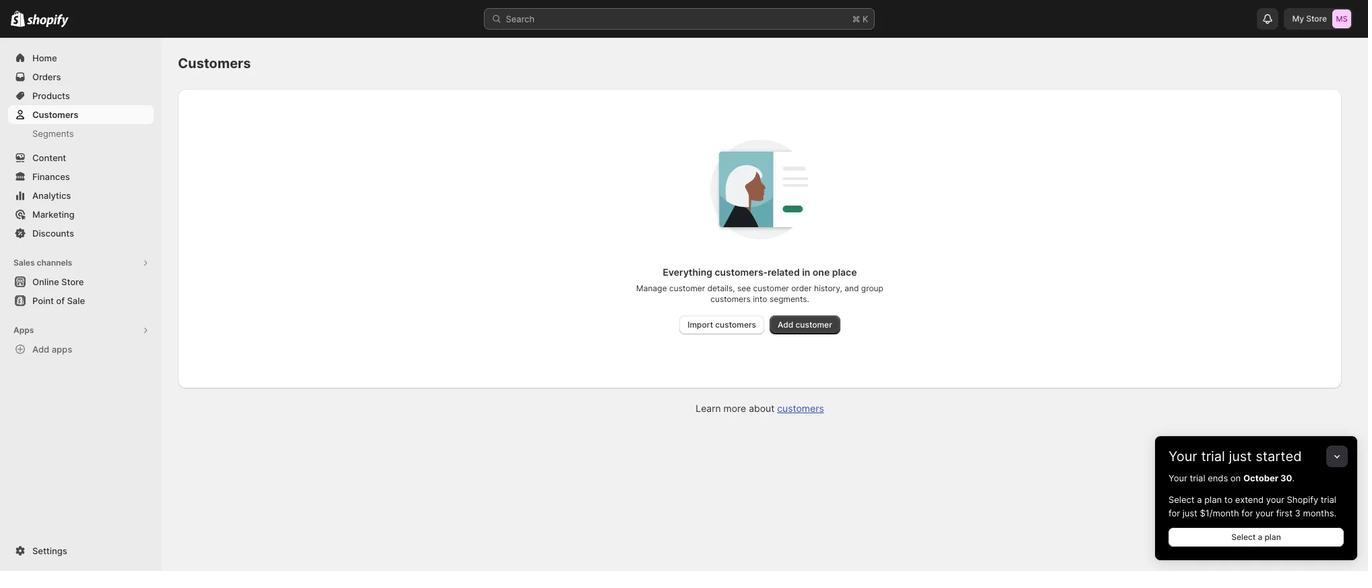 Task type: vqa. For each thing, say whether or not it's contained in the screenshot.
the bottommost PARAGRAPH
no



Task type: locate. For each thing, give the bounding box(es) containing it.
add apps button
[[8, 340, 154, 359]]

k
[[863, 13, 869, 24]]

select inside select a plan to extend your shopify trial for just $1/month for your first 3 months.
[[1169, 494, 1195, 505]]

marketing link
[[8, 205, 154, 224]]

3
[[1296, 508, 1301, 519]]

add customer link
[[770, 316, 841, 334]]

customer up into
[[754, 283, 790, 293]]

discounts
[[32, 228, 74, 239]]

trial up ends on the right of page
[[1202, 448, 1226, 465]]

2 your from the top
[[1169, 473, 1188, 484]]

1 vertical spatial trial
[[1191, 473, 1206, 484]]

add down "segments."
[[778, 320, 794, 330]]

0 horizontal spatial select
[[1169, 494, 1195, 505]]

0 horizontal spatial just
[[1183, 508, 1198, 519]]

1 horizontal spatial a
[[1259, 532, 1263, 542]]

0 vertical spatial trial
[[1202, 448, 1226, 465]]

select a plan
[[1232, 532, 1282, 542]]

plan down first
[[1265, 532, 1282, 542]]

trial inside select a plan to extend your shopify trial for just $1/month for your first 3 months.
[[1322, 494, 1337, 505]]

0 horizontal spatial store
[[61, 276, 84, 287]]

select left to
[[1169, 494, 1195, 505]]

just inside select a plan to extend your shopify trial for just $1/month for your first 3 months.
[[1183, 508, 1198, 519]]

2 vertical spatial customers
[[778, 403, 825, 414]]

0 vertical spatial a
[[1198, 494, 1203, 505]]

first
[[1277, 508, 1293, 519]]

just
[[1230, 448, 1253, 465], [1183, 508, 1198, 519]]

customers
[[711, 294, 751, 304], [716, 320, 757, 330], [778, 403, 825, 414]]

orders link
[[8, 67, 154, 86]]

2 for from the left
[[1242, 508, 1254, 519]]

months.
[[1304, 508, 1337, 519]]

0 horizontal spatial customers
[[32, 109, 79, 120]]

0 vertical spatial customers
[[711, 294, 751, 304]]

select
[[1169, 494, 1195, 505], [1232, 532, 1257, 542]]

1 vertical spatial add
[[32, 344, 49, 355]]

your up first
[[1267, 494, 1285, 505]]

my store image
[[1333, 9, 1352, 28]]

1 vertical spatial store
[[61, 276, 84, 287]]

add
[[778, 320, 794, 330], [32, 344, 49, 355]]

trial left ends on the right of page
[[1191, 473, 1206, 484]]

extend
[[1236, 494, 1265, 505]]

customer down everything
[[670, 283, 706, 293]]

0 horizontal spatial for
[[1169, 508, 1181, 519]]

your left ends on the right of page
[[1169, 473, 1188, 484]]

1 horizontal spatial customer
[[754, 283, 790, 293]]

just up on in the right bottom of the page
[[1230, 448, 1253, 465]]

into
[[753, 294, 768, 304]]

1 vertical spatial select
[[1232, 532, 1257, 542]]

a inside select a plan to extend your shopify trial for just $1/month for your first 3 months.
[[1198, 494, 1203, 505]]

plan
[[1205, 494, 1223, 505], [1265, 532, 1282, 542]]

a
[[1198, 494, 1203, 505], [1259, 532, 1263, 542]]

1 vertical spatial a
[[1259, 532, 1263, 542]]

a down select a plan to extend your shopify trial for just $1/month for your first 3 months.
[[1259, 532, 1263, 542]]

1 vertical spatial your
[[1256, 508, 1275, 519]]

store inside button
[[61, 276, 84, 287]]

0 vertical spatial select
[[1169, 494, 1195, 505]]

0 vertical spatial just
[[1230, 448, 1253, 465]]

shopify image
[[11, 11, 25, 27]]

1 horizontal spatial add
[[778, 320, 794, 330]]

select for select a plan
[[1232, 532, 1257, 542]]

your left first
[[1256, 508, 1275, 519]]

select for select a plan to extend your shopify trial for just $1/month for your first 3 months.
[[1169, 494, 1195, 505]]

add customer
[[778, 320, 833, 330]]

just left $1/month
[[1183, 508, 1198, 519]]

select a plan link
[[1169, 528, 1345, 547]]

to
[[1225, 494, 1234, 505]]

learn more about customers
[[696, 403, 825, 414]]

search
[[506, 13, 535, 24]]

point of sale link
[[8, 291, 154, 310]]

⌘ k
[[853, 13, 869, 24]]

your
[[1267, 494, 1285, 505], [1256, 508, 1275, 519]]

online
[[32, 276, 59, 287]]

store right "my"
[[1307, 13, 1328, 24]]

1 horizontal spatial select
[[1232, 532, 1257, 542]]

customers
[[178, 55, 251, 71], [32, 109, 79, 120]]

apps button
[[8, 321, 154, 340]]

store
[[1307, 13, 1328, 24], [61, 276, 84, 287]]

0 horizontal spatial plan
[[1205, 494, 1223, 505]]

your up your trial ends on october 30 .
[[1169, 448, 1198, 465]]

plan inside select a plan to extend your shopify trial for just $1/month for your first 3 months.
[[1205, 494, 1223, 505]]

my store
[[1293, 13, 1328, 24]]

2 vertical spatial trial
[[1322, 494, 1337, 505]]

1 horizontal spatial just
[[1230, 448, 1253, 465]]

0 vertical spatial customers
[[178, 55, 251, 71]]

ends
[[1209, 473, 1229, 484]]

add for add apps
[[32, 344, 49, 355]]

0 horizontal spatial add
[[32, 344, 49, 355]]

0 vertical spatial your
[[1267, 494, 1285, 505]]

customers right about on the right bottom of the page
[[778, 403, 825, 414]]

0 vertical spatial add
[[778, 320, 794, 330]]

a up $1/month
[[1198, 494, 1203, 505]]

1 vertical spatial your
[[1169, 473, 1188, 484]]

a for select a plan
[[1259, 532, 1263, 542]]

sales
[[13, 258, 35, 268]]

1 horizontal spatial store
[[1307, 13, 1328, 24]]

$1/month
[[1201, 508, 1240, 519]]

add left apps
[[32, 344, 49, 355]]

trial up months.
[[1322, 494, 1337, 505]]

point of sale button
[[0, 291, 162, 310]]

⌘
[[853, 13, 861, 24]]

trial inside dropdown button
[[1202, 448, 1226, 465]]

1 horizontal spatial for
[[1242, 508, 1254, 519]]

plan inside the select a plan link
[[1265, 532, 1282, 542]]

finances link
[[8, 167, 154, 186]]

0 vertical spatial store
[[1307, 13, 1328, 24]]

1 vertical spatial customers
[[32, 109, 79, 120]]

store up sale
[[61, 276, 84, 287]]

1 horizontal spatial plan
[[1265, 532, 1282, 542]]

1 vertical spatial plan
[[1265, 532, 1282, 542]]

for left $1/month
[[1169, 508, 1181, 519]]

online store link
[[8, 272, 154, 291]]

for
[[1169, 508, 1181, 519], [1242, 508, 1254, 519]]

october
[[1244, 473, 1279, 484]]

0 vertical spatial your
[[1169, 448, 1198, 465]]

started
[[1256, 448, 1303, 465]]

discounts link
[[8, 224, 154, 243]]

orders
[[32, 71, 61, 82]]

finances
[[32, 171, 70, 182]]

for down extend
[[1242, 508, 1254, 519]]

customers down the details,
[[711, 294, 751, 304]]

your
[[1169, 448, 1198, 465], [1169, 473, 1188, 484]]

1 vertical spatial customers
[[716, 320, 757, 330]]

add inside button
[[32, 344, 49, 355]]

0 vertical spatial plan
[[1205, 494, 1223, 505]]

customers down into
[[716, 320, 757, 330]]

trial
[[1202, 448, 1226, 465], [1191, 473, 1206, 484], [1322, 494, 1337, 505]]

your inside dropdown button
[[1169, 448, 1198, 465]]

customer down "segments."
[[796, 320, 833, 330]]

customers inside import customers "button"
[[716, 320, 757, 330]]

1 horizontal spatial customers
[[178, 55, 251, 71]]

1 vertical spatial just
[[1183, 508, 1198, 519]]

0 horizontal spatial a
[[1198, 494, 1203, 505]]

segments
[[32, 128, 74, 139]]

customer
[[670, 283, 706, 293], [754, 283, 790, 293], [796, 320, 833, 330]]

related
[[768, 266, 800, 278]]

select down select a plan to extend your shopify trial for just $1/month for your first 3 months.
[[1232, 532, 1257, 542]]

shopify image
[[27, 14, 69, 27]]

plan up $1/month
[[1205, 494, 1223, 505]]

30
[[1281, 473, 1293, 484]]

1 your from the top
[[1169, 448, 1198, 465]]



Task type: describe. For each thing, give the bounding box(es) containing it.
your for your trial ends on october 30 .
[[1169, 473, 1188, 484]]

store for my store
[[1307, 13, 1328, 24]]

home link
[[8, 49, 154, 67]]

a for select a plan to extend your shopify trial for just $1/month for your first 3 months.
[[1198, 494, 1203, 505]]

in
[[803, 266, 811, 278]]

customers link
[[778, 403, 825, 414]]

shopify
[[1288, 494, 1319, 505]]

apps
[[52, 344, 72, 355]]

order
[[792, 283, 812, 293]]

sales channels
[[13, 258, 72, 268]]

trial for ends
[[1191, 473, 1206, 484]]

your trial just started
[[1169, 448, 1303, 465]]

store for online store
[[61, 276, 84, 287]]

online store
[[32, 276, 84, 287]]

.
[[1293, 473, 1296, 484]]

point
[[32, 295, 54, 306]]

sales channels button
[[8, 254, 154, 272]]

settings link
[[8, 542, 154, 560]]

content link
[[8, 148, 154, 167]]

marketing
[[32, 209, 75, 220]]

channels
[[37, 258, 72, 268]]

more
[[724, 403, 747, 414]]

plan for select a plan to extend your shopify trial for just $1/month for your first 3 months.
[[1205, 494, 1223, 505]]

products
[[32, 90, 70, 101]]

sale
[[67, 295, 85, 306]]

2 horizontal spatial customer
[[796, 320, 833, 330]]

home
[[32, 53, 57, 63]]

everything customers-related in one place manage customer details, see customer order history, and group customers into segments.
[[637, 266, 884, 304]]

your trial ends on october 30 .
[[1169, 473, 1296, 484]]

just inside dropdown button
[[1230, 448, 1253, 465]]

apps
[[13, 325, 34, 335]]

point of sale
[[32, 295, 85, 306]]

my
[[1293, 13, 1305, 24]]

your trial just started button
[[1156, 436, 1358, 465]]

add apps
[[32, 344, 72, 355]]

content
[[32, 152, 66, 163]]

0 horizontal spatial customer
[[670, 283, 706, 293]]

group
[[862, 283, 884, 293]]

customers-
[[715, 266, 768, 278]]

segments link
[[8, 124, 154, 143]]

select a plan to extend your shopify trial for just $1/month for your first 3 months.
[[1169, 494, 1337, 519]]

your trial just started element
[[1156, 471, 1358, 560]]

of
[[56, 295, 65, 306]]

analytics link
[[8, 186, 154, 205]]

import customers
[[688, 320, 757, 330]]

learn
[[696, 403, 721, 414]]

and
[[845, 283, 859, 293]]

place
[[833, 266, 857, 278]]

your for your trial just started
[[1169, 448, 1198, 465]]

import
[[688, 320, 714, 330]]

1 for from the left
[[1169, 508, 1181, 519]]

customers inside everything customers-related in one place manage customer details, see customer order history, and group customers into segments.
[[711, 294, 751, 304]]

online store button
[[0, 272, 162, 291]]

plan for select a plan
[[1265, 532, 1282, 542]]

on
[[1231, 473, 1242, 484]]

segments.
[[770, 294, 810, 304]]

analytics
[[32, 190, 71, 201]]

about
[[749, 403, 775, 414]]

one
[[813, 266, 830, 278]]

customers link
[[8, 105, 154, 124]]

details,
[[708, 283, 735, 293]]

see
[[738, 283, 751, 293]]

manage
[[637, 283, 667, 293]]

import customers button
[[680, 316, 765, 334]]

everything
[[663, 266, 713, 278]]

trial for just
[[1202, 448, 1226, 465]]

settings
[[32, 546, 67, 556]]

products link
[[8, 86, 154, 105]]

history,
[[815, 283, 843, 293]]

add for add customer
[[778, 320, 794, 330]]



